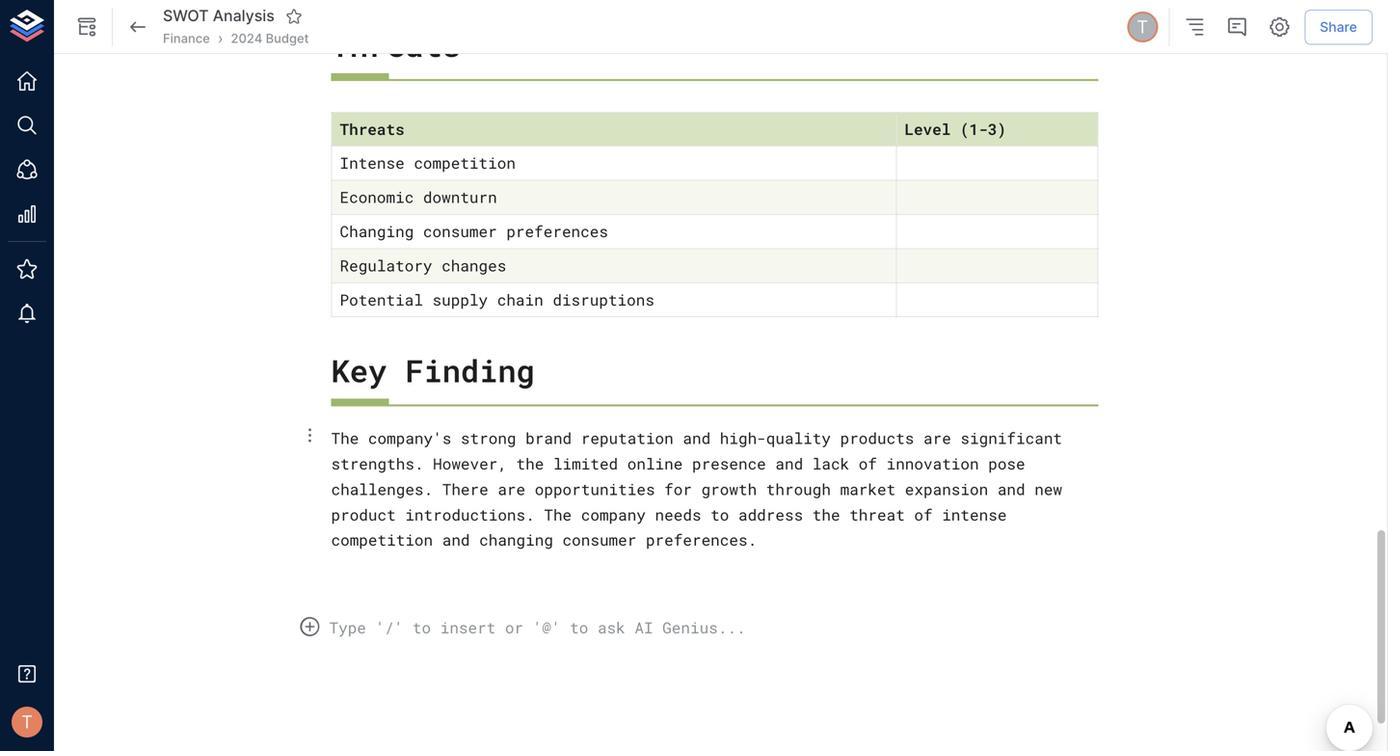Task type: describe. For each thing, give the bounding box(es) containing it.
3)
[[988, 118, 1007, 139]]

growth
[[702, 479, 757, 499]]

disruptions
[[553, 289, 655, 310]]

high-
[[720, 428, 766, 448]]

regulatory changes
[[340, 255, 507, 276]]

swot analysis
[[163, 6, 275, 25]]

strong
[[461, 428, 516, 448]]

downturn
[[423, 187, 497, 207]]

and up presence at the bottom
[[683, 428, 711, 448]]

key
[[331, 350, 387, 391]]

share button
[[1305, 9, 1373, 45]]

company
[[581, 504, 646, 525]]

intense
[[942, 504, 1007, 525]]

preferences.
[[646, 530, 757, 550]]

preferences
[[507, 221, 608, 242]]

strengths.
[[331, 453, 424, 474]]

budget
[[266, 31, 309, 46]]

show wiki image
[[75, 15, 98, 39]]

pose
[[989, 453, 1026, 474]]

presence
[[692, 453, 766, 474]]

2024
[[231, 31, 262, 46]]

introductions.
[[405, 504, 535, 525]]

challenges.
[[331, 479, 433, 499]]

company's
[[368, 428, 452, 448]]

0 vertical spatial threats
[[331, 25, 461, 65]]

product
[[331, 504, 396, 525]]

through
[[766, 479, 831, 499]]

intense competition
[[340, 153, 516, 173]]

market
[[840, 479, 896, 499]]

and down pose
[[998, 479, 1026, 499]]

0 horizontal spatial the
[[516, 453, 544, 474]]

0 vertical spatial t button
[[1125, 9, 1161, 45]]

potential
[[340, 289, 423, 310]]

supply
[[432, 289, 488, 310]]

there
[[442, 479, 489, 499]]

for
[[664, 479, 692, 499]]

level
[[905, 118, 951, 139]]

changing
[[479, 530, 553, 550]]

finance
[[163, 31, 210, 46]]

limited
[[553, 453, 618, 474]]

0 vertical spatial competition
[[414, 153, 516, 173]]

›
[[218, 29, 223, 48]]

0 vertical spatial are
[[924, 428, 951, 448]]



Task type: locate. For each thing, give the bounding box(es) containing it.
level (1-3)
[[905, 118, 1007, 139]]

1 horizontal spatial consumer
[[563, 530, 637, 550]]

are up "innovation"
[[924, 428, 951, 448]]

intense
[[340, 153, 405, 173]]

economic downturn
[[340, 187, 497, 207]]

to
[[711, 504, 729, 525]]

consumer down downturn
[[423, 221, 497, 242]]

products
[[840, 428, 914, 448]]

1 vertical spatial of
[[914, 504, 933, 525]]

1 horizontal spatial the
[[813, 504, 840, 525]]

innovation
[[887, 453, 979, 474]]

competition inside the company's strong brand reputation and high-quality products are significant strengths. however, the limited online presence and lack of innovation pose challenges. there are opportunities for growth through market expansion and new product introductions. the company needs to address the threat of intense competition and changing consumer preferences.
[[331, 530, 433, 550]]

significant
[[961, 428, 1063, 448]]

1 vertical spatial threats
[[340, 118, 405, 139]]

the
[[516, 453, 544, 474], [813, 504, 840, 525]]

0 horizontal spatial are
[[498, 479, 526, 499]]

and down introductions.
[[442, 530, 470, 550]]

and
[[683, 428, 711, 448], [776, 453, 803, 474], [998, 479, 1026, 499], [442, 530, 470, 550]]

regulatory
[[340, 255, 432, 276]]

address
[[739, 504, 803, 525]]

0 horizontal spatial consumer
[[423, 221, 497, 242]]

changes
[[442, 255, 507, 276]]

finance › 2024 budget
[[163, 29, 309, 48]]

potential supply chain disruptions
[[340, 289, 655, 310]]

the down opportunities
[[544, 504, 572, 525]]

changing consumer preferences
[[340, 221, 608, 242]]

1 horizontal spatial t
[[1137, 16, 1148, 37]]

1 vertical spatial t
[[21, 711, 33, 733]]

of up market
[[859, 453, 877, 474]]

0 vertical spatial of
[[859, 453, 877, 474]]

the down through
[[813, 504, 840, 525]]

and down quality
[[776, 453, 803, 474]]

1 vertical spatial consumer
[[563, 530, 637, 550]]

favorite image
[[285, 8, 303, 25]]

t
[[1137, 16, 1148, 37], [21, 711, 33, 733]]

are right there
[[498, 479, 526, 499]]

are
[[924, 428, 951, 448], [498, 479, 526, 499]]

of
[[859, 453, 877, 474], [914, 504, 933, 525]]

quality
[[766, 428, 831, 448]]

reputation
[[581, 428, 674, 448]]

threat
[[850, 504, 905, 525]]

consumer
[[423, 221, 497, 242], [563, 530, 637, 550]]

0 horizontal spatial the
[[331, 428, 359, 448]]

(1-
[[960, 118, 988, 139]]

settings image
[[1268, 15, 1291, 39]]

expansion
[[905, 479, 989, 499]]

of down expansion
[[914, 504, 933, 525]]

key finding
[[331, 350, 535, 391]]

1 horizontal spatial the
[[544, 504, 572, 525]]

consumer down company
[[563, 530, 637, 550]]

the
[[331, 428, 359, 448], [544, 504, 572, 525]]

1 vertical spatial t button
[[6, 701, 48, 743]]

analysis
[[213, 6, 275, 25]]

0 vertical spatial the
[[516, 453, 544, 474]]

1 horizontal spatial t button
[[1125, 9, 1161, 45]]

1 horizontal spatial are
[[924, 428, 951, 448]]

0 horizontal spatial t
[[21, 711, 33, 733]]

comments image
[[1226, 15, 1249, 39]]

the up strengths.
[[331, 428, 359, 448]]

table of contents image
[[1183, 15, 1206, 39]]

consumer inside the company's strong brand reputation and high-quality products are significant strengths. however, the limited online presence and lack of innovation pose challenges. there are opportunities for growth through market expansion and new product introductions. the company needs to address the threat of intense competition and changing consumer preferences.
[[563, 530, 637, 550]]

the company's strong brand reputation and high-quality products are significant strengths. however, the limited online presence and lack of innovation pose challenges. there are opportunities for growth through market expansion and new product introductions. the company needs to address the threat of intense competition and changing consumer preferences.
[[331, 428, 1072, 550]]

competition down product
[[331, 530, 433, 550]]

online
[[627, 453, 683, 474]]

needs
[[655, 504, 702, 525]]

0 horizontal spatial t button
[[6, 701, 48, 743]]

0 vertical spatial consumer
[[423, 221, 497, 242]]

2024 budget link
[[231, 30, 309, 47]]

economic
[[340, 187, 414, 207]]

competition up downturn
[[414, 153, 516, 173]]

finance link
[[163, 30, 210, 47]]

swot
[[163, 6, 209, 25]]

0 horizontal spatial of
[[859, 453, 877, 474]]

the down brand
[[516, 453, 544, 474]]

1 vertical spatial competition
[[331, 530, 433, 550]]

changing
[[340, 221, 414, 242]]

finding
[[405, 350, 535, 391]]

chain
[[497, 289, 544, 310]]

t button
[[1125, 9, 1161, 45], [6, 701, 48, 743]]

1 horizontal spatial of
[[914, 504, 933, 525]]

opportunities
[[535, 479, 655, 499]]

1 vertical spatial are
[[498, 479, 526, 499]]

new
[[1035, 479, 1063, 499]]

share
[[1320, 19, 1358, 35]]

lack
[[813, 453, 850, 474]]

however,
[[433, 453, 507, 474]]

brand
[[526, 428, 572, 448]]

threats
[[331, 25, 461, 65], [340, 118, 405, 139]]

go back image
[[126, 15, 149, 39]]

1 vertical spatial the
[[813, 504, 840, 525]]

0 vertical spatial the
[[331, 428, 359, 448]]

0 vertical spatial t
[[1137, 16, 1148, 37]]

competition
[[414, 153, 516, 173], [331, 530, 433, 550]]

1 vertical spatial the
[[544, 504, 572, 525]]



Task type: vqa. For each thing, say whether or not it's contained in the screenshot.
ECONOMIC DOWNTURN
yes



